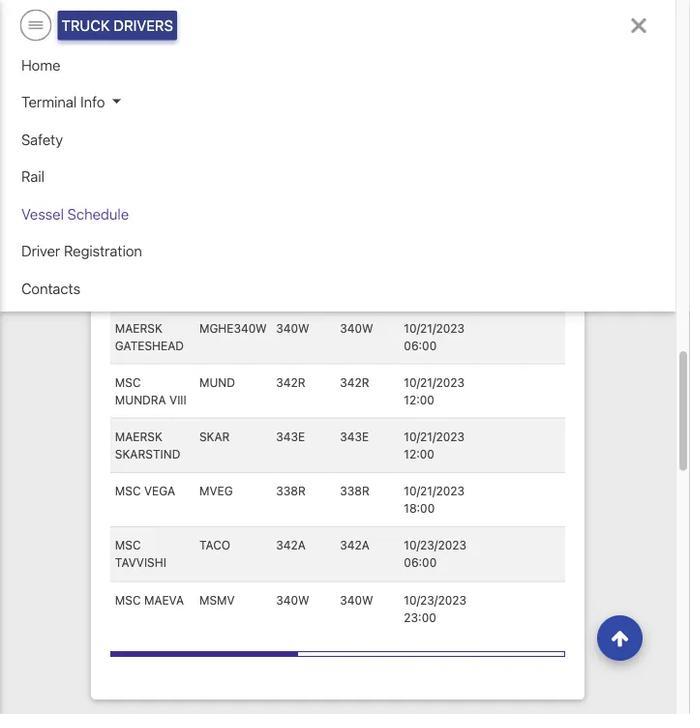 Task type: locate. For each thing, give the bounding box(es) containing it.
rail
[[21, 168, 45, 185]]

0 horizontal spatial 338r
[[276, 486, 306, 499]]

driver
[[21, 243, 60, 260]]

msc inside msc tavvishi
[[115, 540, 141, 554]]

1 horizontal spatial 338r
[[340, 486, 370, 499]]

2 msc from the top
[[115, 377, 141, 390]]

1 vertical spatial 12:00
[[404, 449, 435, 462]]

10/21/2023
[[404, 322, 465, 336], [404, 377, 465, 390], [404, 431, 465, 445], [404, 486, 465, 499]]

maersk inside maersk gateshead
[[115, 322, 163, 336]]

3 10/21/2023 from the top
[[404, 431, 465, 445]]

10/21/2023 12:00 down 10/21/2023 06:00
[[404, 377, 465, 408]]

maersk inside maersk sembawang
[[115, 214, 163, 227]]

2 12:00 from the top
[[404, 449, 435, 462]]

4 10/21/2023 from the top
[[404, 486, 465, 499]]

10/21/2023 12:00
[[404, 377, 465, 408], [404, 431, 465, 462]]

msc maeva
[[115, 595, 184, 608]]

1 horizontal spatial 342a
[[340, 540, 370, 554]]

1 338r from the left
[[276, 486, 306, 499]]

3 msc from the top
[[115, 486, 141, 499]]

338r
[[276, 486, 306, 499], [340, 486, 370, 499]]

5 msc from the top
[[115, 595, 141, 608]]

msc vega
[[115, 486, 175, 499]]

maersk for maersk sembawang
[[115, 214, 163, 227]]

maersk for maersk skarstind
[[115, 431, 163, 445]]

1 10/23/2023 from the top
[[404, 540, 467, 554]]

truck
[[62, 17, 110, 34]]

12:00 for 343e
[[404, 449, 435, 462]]

safety
[[21, 131, 63, 148]]

msc up mundra
[[115, 377, 141, 390]]

10/23/2023
[[404, 540, 467, 554], [404, 595, 467, 608]]

342a left 10/23/2023 06:00
[[340, 540, 370, 554]]

msc left vega
[[115, 486, 141, 499]]

mundra
[[115, 394, 166, 408]]

10/21/2023 18:00
[[404, 486, 465, 517]]

1 vertical spatial 10/23/2023
[[404, 595, 467, 608]]

10/23/2023 up the 23:00
[[404, 595, 467, 608]]

2 338r from the left
[[340, 486, 370, 499]]

msc up brittany
[[115, 0, 141, 10]]

4 msc from the top
[[115, 540, 141, 554]]

msmv
[[199, 595, 235, 608]]

maersk inside maersk skarstind
[[115, 431, 163, 445]]

2 10/21/2023 12:00 from the top
[[404, 431, 465, 462]]

driver registration link
[[15, 232, 661, 270]]

06:00 inside 10/21/2023 06:00
[[404, 340, 437, 353]]

driver registration
[[21, 243, 142, 260]]

msc inside msc mundra viii
[[115, 377, 141, 390]]

maersk up skarstind
[[115, 431, 163, 445]]

0 vertical spatial 06:00
[[404, 340, 437, 353]]

1 12:00 from the top
[[404, 394, 435, 408]]

2 10/21/2023 from the top
[[404, 377, 465, 390]]

1 maersk from the top
[[115, 214, 163, 227]]

342r down contacts link
[[340, 377, 370, 390]]

10/21/2023 12:00 for 342r
[[404, 377, 465, 408]]

10/23/2023 down "18:00"
[[404, 540, 467, 554]]

06:00 for 10/23/2023 06:00
[[404, 558, 437, 571]]

10/21/2023 for 340w
[[404, 322, 465, 336]]

2 342r from the left
[[340, 377, 370, 390]]

2 vertical spatial maersk
[[115, 431, 163, 445]]

msc up tavvishi
[[115, 540, 141, 554]]

12:00 down 10/21/2023 06:00
[[404, 394, 435, 408]]

1 vertical spatial 10/21/2023 12:00
[[404, 431, 465, 462]]

vessel
[[21, 205, 64, 222]]

2 10/23/2023 from the top
[[404, 595, 467, 608]]

10/23/2023 06:00
[[404, 540, 467, 571]]

06:00
[[404, 340, 437, 353], [404, 558, 437, 571]]

maersk up gateshead
[[115, 322, 163, 336]]

10/21/2023 12:00 up '10/21/2023 18:00'
[[404, 431, 465, 462]]

0 vertical spatial 12:00
[[404, 394, 435, 408]]

1 horizontal spatial 343e
[[340, 431, 369, 445]]

340w left 10/23/2023 23:00
[[340, 595, 373, 608]]

342r
[[276, 377, 306, 390], [340, 377, 370, 390]]

1 horizontal spatial 342r
[[340, 377, 370, 390]]

maersk up sembawang
[[115, 214, 163, 227]]

mveg
[[199, 486, 233, 499]]

info
[[80, 93, 105, 110]]

1 10/21/2023 12:00 from the top
[[404, 377, 465, 408]]

rail link
[[15, 158, 661, 195]]

msc brittany
[[115, 0, 171, 27]]

340w down contacts link
[[340, 322, 373, 336]]

1 10/21/2023 from the top
[[404, 322, 465, 336]]

12:00 up '10/21/2023 18:00'
[[404, 449, 435, 462]]

msc left maeva
[[115, 595, 141, 608]]

mghe340w
[[199, 322, 267, 336]]

338r left '10/21/2023 18:00'
[[340, 486, 370, 499]]

1 vertical spatial 06:00
[[404, 558, 437, 571]]

06:00 inside 10/23/2023 06:00
[[404, 558, 437, 571]]

343e
[[276, 431, 305, 445], [340, 431, 369, 445]]

drivers
[[114, 17, 173, 34]]

0 horizontal spatial 343e
[[276, 431, 305, 445]]

msc for msc tavvishi
[[115, 540, 141, 554]]

2 06:00 from the top
[[404, 558, 437, 571]]

1 msc from the top
[[115, 0, 141, 10]]

schedule
[[67, 205, 129, 222]]

maersk for maersk gateshead
[[115, 322, 163, 336]]

0 horizontal spatial 342a
[[276, 540, 306, 554]]

2 maersk from the top
[[115, 322, 163, 336]]

vessel schedule link
[[15, 195, 661, 232]]

18:00
[[404, 503, 435, 517]]

10/21/2023 12:00 for 343e
[[404, 431, 465, 462]]

0 vertical spatial maersk
[[115, 214, 163, 227]]

msc inside msc brittany
[[115, 0, 141, 10]]

msc for msc brittany
[[115, 0, 141, 10]]

342a
[[276, 540, 306, 554], [340, 540, 370, 554]]

msc
[[115, 0, 141, 10], [115, 377, 141, 390], [115, 486, 141, 499], [115, 540, 141, 554], [115, 595, 141, 608]]

12:00
[[404, 394, 435, 408], [404, 449, 435, 462]]

terminal info link
[[15, 83, 661, 121]]

338r right "mveg" on the bottom left of the page
[[276, 486, 306, 499]]

23:00
[[404, 612, 437, 626]]

1 06:00 from the top
[[404, 340, 437, 353]]

0 vertical spatial 10/21/2023 12:00
[[404, 377, 465, 408]]

0 horizontal spatial 342r
[[276, 377, 306, 390]]

taco
[[199, 540, 231, 554]]

maersk sembawang
[[115, 214, 190, 245]]

1 342a from the left
[[276, 540, 306, 554]]

1 vertical spatial maersk
[[115, 322, 163, 336]]

340w
[[276, 322, 310, 336], [340, 322, 373, 336], [276, 595, 310, 608], [340, 595, 373, 608]]

maersk
[[115, 214, 163, 227], [115, 322, 163, 336], [115, 431, 163, 445]]

342a right the taco
[[276, 540, 306, 554]]

342r down mghe340w 340w
[[276, 377, 306, 390]]

10/21/2023 06:00
[[404, 322, 465, 353]]

3 maersk from the top
[[115, 431, 163, 445]]

0 vertical spatial 10/23/2023
[[404, 540, 467, 554]]



Task type: describe. For each thing, give the bounding box(es) containing it.
msc for msc maeva
[[115, 595, 141, 608]]

10/23/2023 for 06:00
[[404, 540, 467, 554]]

safety link
[[15, 121, 661, 158]]

vessel schedule
[[21, 205, 129, 222]]

skar
[[199, 431, 230, 445]]

skarstind
[[115, 449, 180, 462]]

06:00 for 10/21/2023 06:00
[[404, 340, 437, 353]]

msc tavvishi
[[115, 540, 166, 571]]

2 343e from the left
[[340, 431, 369, 445]]

registration
[[64, 243, 142, 260]]

10/21/2023 for 343e
[[404, 431, 465, 445]]

contacts
[[21, 280, 81, 297]]

1 342r from the left
[[276, 377, 306, 390]]

msc for msc vega
[[115, 486, 141, 499]]

truck drivers link
[[58, 11, 177, 40]]

truck drivers
[[62, 17, 173, 34]]

10/21/2023 for 338r
[[404, 486, 465, 499]]

mund
[[199, 377, 235, 390]]

10/21/2023 for 342r
[[404, 377, 465, 390]]

2 342a from the left
[[340, 540, 370, 554]]

viii
[[170, 394, 187, 408]]

terminal info
[[21, 93, 105, 110]]

maeva
[[144, 595, 184, 608]]

contacts link
[[15, 270, 661, 307]]

maersk skarstind
[[115, 431, 180, 462]]

sembawang
[[115, 231, 190, 245]]

10/23/2023 23:00
[[404, 595, 467, 626]]

12:00 for 342r
[[404, 394, 435, 408]]

gateshead
[[115, 340, 184, 353]]

vega
[[144, 486, 175, 499]]

msc for msc mundra viii
[[115, 377, 141, 390]]

340w right msmv
[[276, 595, 310, 608]]

10/23/2023 for 23:00
[[404, 595, 467, 608]]

home
[[21, 56, 60, 73]]

home link
[[15, 46, 661, 83]]

brittany
[[115, 13, 171, 27]]

tavvishi
[[115, 558, 166, 571]]

maersk gateshead
[[115, 322, 184, 353]]

1 343e from the left
[[276, 431, 305, 445]]

340w right mghe340w
[[276, 322, 310, 336]]

mghe340w 340w
[[199, 322, 310, 336]]

terminal
[[21, 93, 77, 110]]

msc mundra viii
[[115, 377, 187, 408]]



Task type: vqa. For each thing, say whether or not it's contained in the screenshot.


